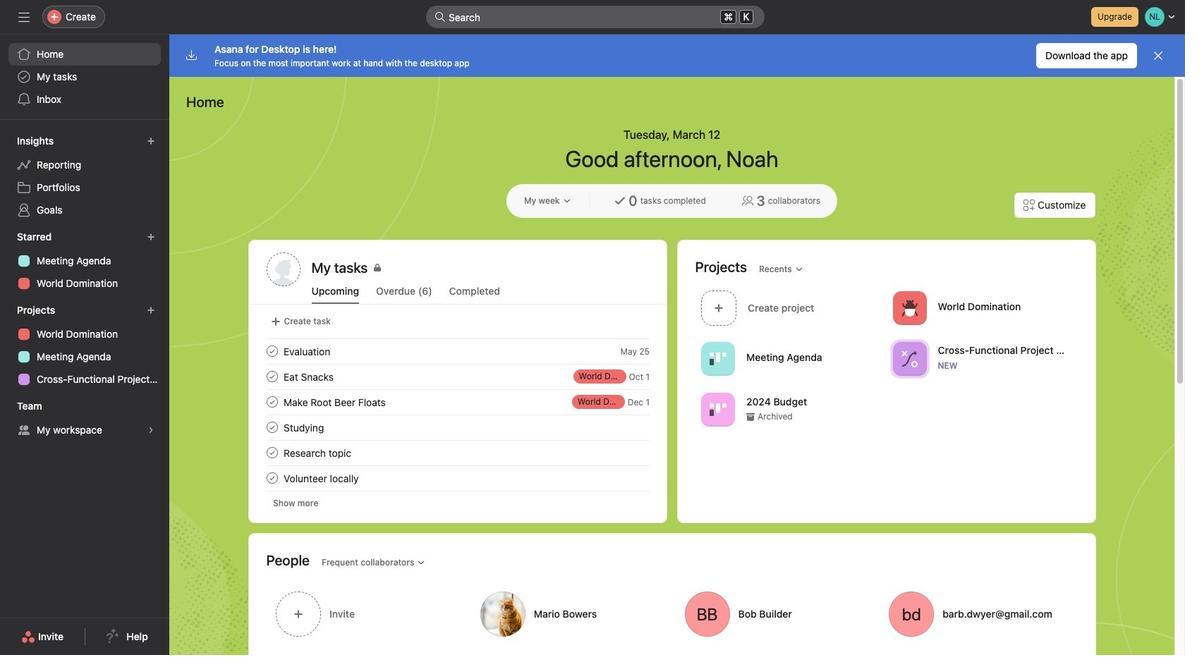 Task type: describe. For each thing, give the bounding box(es) containing it.
2 mark complete checkbox from the top
[[264, 394, 280, 411]]

mark complete image for 2nd mark complete checkbox from the top of the page
[[264, 394, 280, 411]]

new insights image
[[147, 137, 155, 145]]

1 board image from the top
[[709, 350, 726, 367]]

mark complete image for 3rd mark complete checkbox from the top
[[264, 419, 280, 436]]

insights element
[[0, 128, 169, 224]]

new project or portfolio image
[[147, 306, 155, 315]]

teams element
[[0, 394, 169, 444]]

dismiss image
[[1153, 50, 1164, 61]]

line_and_symbols image
[[901, 350, 918, 367]]

prominent image
[[435, 11, 446, 23]]

mark complete image for first mark complete checkbox from the top of the page
[[264, 368, 280, 385]]

3 mark complete checkbox from the top
[[264, 419, 280, 436]]

1 mark complete checkbox from the top
[[264, 368, 280, 385]]



Task type: vqa. For each thing, say whether or not it's contained in the screenshot.
tooltip at the bottom of page
no



Task type: locate. For each thing, give the bounding box(es) containing it.
add profile photo image
[[266, 253, 300, 286]]

projects element
[[0, 298, 169, 394]]

None field
[[426, 6, 765, 28]]

1 vertical spatial mark complete image
[[264, 419, 280, 436]]

2 board image from the top
[[709, 401, 726, 418]]

mark complete image
[[264, 343, 280, 360], [264, 419, 280, 436]]

see details, my workspace image
[[147, 426, 155, 435]]

4 mark complete checkbox from the top
[[264, 470, 280, 487]]

2 mark complete checkbox from the top
[[264, 444, 280, 461]]

bug image
[[901, 299, 918, 316]]

Mark complete checkbox
[[264, 368, 280, 385], [264, 394, 280, 411], [264, 419, 280, 436], [264, 470, 280, 487]]

2 mark complete image from the top
[[264, 419, 280, 436]]

1 vertical spatial board image
[[709, 401, 726, 418]]

mark complete image for 2nd mark complete option from the top of the page
[[264, 444, 280, 461]]

hide sidebar image
[[18, 11, 30, 23]]

0 vertical spatial mark complete image
[[264, 343, 280, 360]]

3 mark complete image from the top
[[264, 444, 280, 461]]

1 mark complete checkbox from the top
[[264, 343, 280, 360]]

global element
[[0, 35, 169, 119]]

1 vertical spatial mark complete checkbox
[[264, 444, 280, 461]]

starred element
[[0, 224, 169, 298]]

mark complete image
[[264, 368, 280, 385], [264, 394, 280, 411], [264, 444, 280, 461], [264, 470, 280, 487]]

0 vertical spatial board image
[[709, 350, 726, 367]]

1 mark complete image from the top
[[264, 368, 280, 385]]

1 mark complete image from the top
[[264, 343, 280, 360]]

mark complete image for 1st mark complete checkbox from the bottom of the page
[[264, 470, 280, 487]]

2 mark complete image from the top
[[264, 394, 280, 411]]

0 vertical spatial mark complete checkbox
[[264, 343, 280, 360]]

4 mark complete image from the top
[[264, 470, 280, 487]]

mark complete image for 1st mark complete option from the top
[[264, 343, 280, 360]]

Mark complete checkbox
[[264, 343, 280, 360], [264, 444, 280, 461]]

add items to starred image
[[147, 233, 155, 241]]

board image
[[709, 350, 726, 367], [709, 401, 726, 418]]

Search tasks, projects, and more text field
[[426, 6, 765, 28]]



